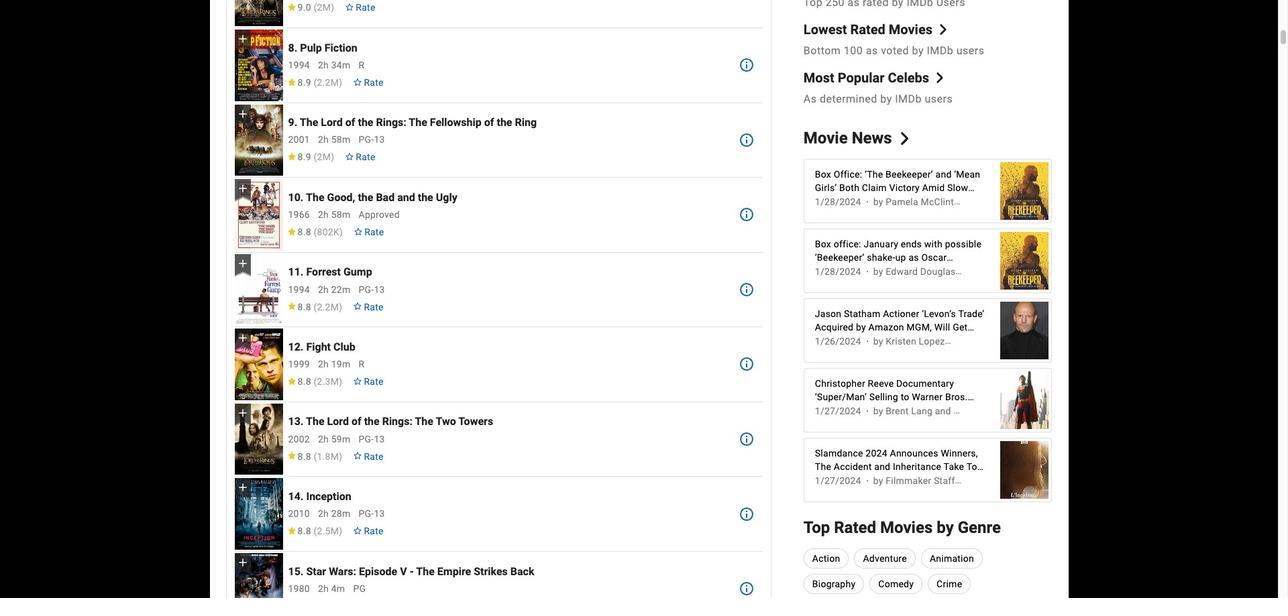 Task type: vqa. For each thing, say whether or not it's contained in the screenshot.


Task type: locate. For each thing, give the bounding box(es) containing it.
1 add image from the top
[[236, 107, 249, 120]]

8 2h from the top
[[318, 583, 329, 594]]

1 8.9 from the top
[[298, 77, 311, 88]]

uma thurman in pulp fiction (1994) image
[[234, 30, 283, 101]]

biography
[[812, 579, 856, 590]]

imdb rating: 8.8 element for 12.
[[287, 376, 342, 387]]

8.8 down the 11. on the left
[[298, 302, 311, 312]]

2 2m from the top
[[317, 152, 331, 163]]

1 vertical spatial rated
[[834, 519, 876, 537]]

lowest rated movies link
[[804, 22, 949, 38]]

2m right 9.0
[[317, 2, 331, 13]]

rate button right '2.5m' at the bottom left of page
[[348, 519, 389, 543]]

2.3m
[[317, 376, 339, 387]]

1 star border inline image from the top
[[353, 303, 362, 310]]

0 vertical spatial 1/28/2024
[[815, 197, 861, 208]]

7 group from the top
[[234, 479, 283, 550]]

4 pg- from the top
[[359, 509, 374, 519]]

1994 down the 11. on the left
[[288, 284, 310, 295]]

1 vertical spatial lord
[[327, 416, 349, 428]]

star inline image for 12.
[[287, 378, 296, 385]]

office:
[[834, 169, 862, 180]]

star border inline image right 9.0 ( 2m )
[[345, 3, 354, 11]]

3 group from the top
[[234, 179, 283, 251]]

1 2m from the top
[[317, 2, 331, 13]]

14. inception
[[288, 490, 351, 503]]

) for 9. the lord of the rings: the fellowship of the ring
[[331, 152, 334, 163]]

19m
[[331, 359, 351, 370]]

star inline image down 2010
[[287, 527, 296, 535]]

4 pg-13 from the top
[[359, 509, 385, 519]]

star border inline image right 8.9 ( 2.2m )
[[353, 78, 362, 86]]

add image
[[236, 107, 249, 120], [236, 257, 249, 270], [236, 332, 249, 345], [236, 406, 249, 420]]

2 8.8 from the top
[[298, 302, 311, 312]]

3 pg- from the top
[[359, 434, 374, 445]]

leonardo dicaprio, tom berenger, michael caine, lukas haas, marion cotillard, joseph gordon-levitt, tom hardy, elliot page, ken watanabe, and dileep rao in inception (2010) image
[[234, 479, 283, 550]]

the good, the bad and the ugly (1966) image
[[234, 179, 283, 251]]

pg- down gump
[[359, 284, 374, 295]]

1 r from the top
[[359, 60, 365, 70]]

by down 2024 at the bottom
[[873, 476, 883, 487]]

2 13 from the top
[[374, 284, 385, 295]]

add image down liv tyler, sean astin, elijah wood, viggo mortensen, ian mckellen, and andy serkis in the lord of the rings: the return of the king (2003) image
[[236, 32, 249, 46]]

and down 2024 at the bottom
[[874, 462, 890, 472]]

8.
[[288, 41, 297, 54]]

1 group from the top
[[234, 30, 283, 101]]

13 for 14. inception
[[374, 509, 385, 519]]

by down amazon
[[873, 336, 883, 347]]

imdb rating: 8.8 element for 14.
[[287, 526, 342, 537]]

both
[[839, 183, 859, 193]]

) down the "good,"
[[339, 227, 343, 237]]

chevron right inline image up bottom 100 as voted by imdb users
[[938, 24, 949, 35]]

1 1/27/2024 from the top
[[815, 406, 861, 417]]

59m
[[331, 434, 351, 445]]

jason statham actioner 'levon's trade' acquired by amazon mgm, will get theatrical release
[[815, 309, 984, 346]]

imdb rating: 8.9 element
[[287, 77, 342, 88], [287, 152, 334, 163]]

1 imdb rating: 8.9 element from the top
[[287, 77, 342, 88]]

0 horizontal spatial as
[[866, 45, 878, 57]]

star inline image for 14.
[[287, 527, 296, 535]]

2 pg-13 from the top
[[359, 284, 385, 295]]

star inline image left 8.9 ( 2.2m )
[[287, 78, 296, 86]]

discovery
[[815, 405, 857, 416]]

2 star inline image from the top
[[287, 78, 296, 86]]

pg-13 for 9. the lord of the rings: the fellowship of the ring
[[359, 134, 385, 145]]

1 vertical spatial 58m
[[331, 209, 351, 220]]

by down "claim" in the right top of the page
[[873, 197, 883, 208]]

2024
[[866, 448, 887, 459]]

1/28/2024 down both
[[815, 197, 861, 208]]

jason statham in the beekeeper (2024) image
[[1001, 156, 1049, 227], [1001, 225, 1049, 297]]

1 vertical spatial 2h 58m
[[318, 209, 351, 220]]

0 vertical spatial r
[[359, 60, 365, 70]]

1 pg-13 from the top
[[359, 134, 385, 145]]

4 2h from the top
[[318, 284, 329, 295]]

star inline image for 9. the lord of the rings: the fellowship of the ring
[[287, 153, 296, 161]]

0 vertical spatial star inline image
[[287, 378, 296, 385]]

4m
[[331, 583, 345, 594]]

1 2.2m from the top
[[317, 77, 339, 88]]

13 down 13. the lord of the rings: the two towers link
[[374, 434, 385, 445]]

1 vertical spatial users
[[925, 93, 953, 106]]

will
[[934, 322, 950, 333]]

0 vertical spatial 2m
[[317, 2, 331, 13]]

8.8 down 1966
[[298, 227, 311, 237]]

group left 8.
[[234, 30, 283, 101]]

1 1/28/2024 from the top
[[815, 197, 861, 208]]

4 imdb rating: 8.8 element from the top
[[287, 451, 342, 462]]

rings: for two
[[382, 416, 413, 428]]

top
[[966, 462, 983, 472], [804, 519, 830, 537]]

pg- down 9. the lord of the rings: the fellowship of the ring link
[[359, 134, 374, 145]]

group for 14. inception
[[234, 479, 283, 550]]

rate up episode
[[364, 526, 383, 537]]

$15
[[913, 405, 930, 416]]

r
[[359, 60, 365, 70], [359, 359, 365, 370]]

rated up action button at the bottom right of the page
[[834, 519, 876, 537]]

13 for 9. the lord of the rings: the fellowship of the ring
[[374, 134, 385, 145]]

1 vertical spatial top
[[804, 519, 830, 537]]

5 2h from the top
[[318, 359, 329, 370]]

see more information about the lord of the rings: the two towers image
[[738, 431, 755, 447]]

super/man: the christopher reeve story (2024) image
[[1001, 365, 1049, 436]]

2h for 15.
[[318, 583, 329, 594]]

1 vertical spatial box
[[815, 239, 831, 250]]

imdb rating: 8.8 element for 10.
[[287, 227, 343, 237]]

ends
[[901, 239, 922, 250]]

6 ( from the top
[[314, 376, 317, 387]]

as
[[866, 45, 878, 57], [909, 252, 919, 263]]

1 vertical spatial 1/27/2024
[[815, 476, 861, 487]]

add image down liv tyler, sean astin, sean bean, elijah wood, cate blanchett, viggo mortensen, ian mckellen, orlando bloom, billy boyd, dominic monaghan, and john rhys-davies in the lord of the rings: the fellowship of the ring (2001) image on the left top
[[236, 182, 249, 195]]

'beekeeper'
[[815, 252, 864, 263]]

by edward douglas
[[873, 267, 956, 277]]

top rated movies by genre
[[804, 519, 1001, 537]]

5 star inline image from the top
[[287, 303, 296, 310]]

0 vertical spatial 1994
[[288, 60, 310, 70]]

2 1/27/2024 from the top
[[815, 476, 861, 487]]

0 vertical spatial 58m
[[331, 134, 351, 145]]

3 2h from the top
[[318, 209, 329, 220]]

5 imdb rating: 8.8 element from the top
[[287, 526, 342, 537]]

) for 12. fight club
[[339, 376, 342, 387]]

star border inline image
[[345, 3, 354, 11], [353, 78, 362, 86], [345, 153, 354, 161], [354, 228, 363, 235], [353, 378, 362, 385], [353, 452, 362, 460]]

2h left 59m
[[318, 434, 329, 445]]

2.2m
[[317, 77, 339, 88], [317, 302, 339, 312]]

victory
[[889, 183, 920, 193]]

1 vertical spatial movies
[[880, 519, 933, 537]]

13 down 9. the lord of the rings: the fellowship of the ring link
[[374, 134, 385, 145]]

0 vertical spatial 2h 58m
[[318, 134, 351, 145]]

see more information about pulp fiction image
[[738, 57, 755, 73]]

rate button for 13. the lord of the rings: the two towers
[[348, 445, 389, 469]]

1/27/2024 for selling
[[815, 406, 861, 417]]

1 vertical spatial 8.9
[[298, 152, 311, 163]]

the left fellowship
[[409, 116, 427, 129]]

group for 9. the lord of the rings: the fellowship of the ring
[[234, 104, 283, 176]]

( for 12.
[[314, 376, 317, 387]]

0 vertical spatial top
[[966, 462, 983, 472]]

chevron right inline image
[[938, 24, 949, 35], [935, 73, 945, 83]]

100
[[844, 45, 863, 57]]

douglas
[[920, 267, 956, 277]]

imdb rating: 8.8 element down 2002
[[287, 451, 342, 462]]

2h for 12.
[[318, 359, 329, 370]]

news
[[852, 129, 892, 148]]

4 8.8 from the top
[[298, 451, 311, 462]]

add image down the good, the bad and the ugly (1966) image
[[236, 257, 249, 270]]

fellowship
[[430, 116, 482, 129]]

imdb rating: 8.8 element
[[287, 227, 343, 237], [287, 302, 342, 312], [287, 376, 342, 387], [287, 451, 342, 462], [287, 526, 342, 537]]

pulp
[[300, 41, 322, 54]]

rate button for 14. inception
[[348, 519, 389, 543]]

rate down gump
[[364, 302, 383, 312]]

4 13 from the top
[[374, 509, 385, 519]]

2 star inline image from the top
[[287, 527, 296, 535]]

jason
[[815, 309, 841, 319]]

weekend
[[815, 196, 854, 207]]

0 vertical spatial rated
[[850, 22, 885, 38]]

1 add image from the top
[[236, 32, 249, 46]]

group for 12. fight club
[[234, 329, 283, 400]]

add image down the leonardo dicaprio, tom berenger, michael caine, lukas haas, marion cotillard, joseph gordon-levitt, tom hardy, elliot page, ken watanabe, and dileep rao in inception (2010) image
[[236, 556, 249, 569]]

imdb rating: 8.9 element down 2001
[[287, 152, 334, 163]]

see more information about inception image
[[738, 506, 755, 522]]

pg-13 for 14. inception
[[359, 509, 385, 519]]

1/26/2024
[[815, 336, 861, 347]]

5 group from the top
[[234, 329, 283, 400]]

the
[[300, 116, 318, 129], [409, 116, 427, 129], [306, 191, 324, 204], [306, 416, 324, 428], [415, 416, 433, 428], [815, 462, 831, 472], [416, 565, 435, 578]]

see more information about the good, the bad and the ugly image
[[738, 207, 755, 223]]

star inline image down 1966
[[287, 228, 296, 235]]

0 horizontal spatial users
[[925, 93, 953, 106]]

2.2m down 2h 22m
[[317, 302, 339, 312]]

star inline image
[[287, 3, 296, 11], [287, 78, 296, 86], [287, 153, 296, 161], [287, 228, 296, 235], [287, 303, 296, 310], [287, 452, 296, 460]]

1 2h from the top
[[318, 60, 329, 70]]

2h for 13.
[[318, 434, 329, 445]]

rate button for 8. pulp fiction
[[348, 70, 389, 94]]

1 horizontal spatial top
[[966, 462, 983, 472]]

1 vertical spatial chevron right inline image
[[935, 73, 945, 83]]

1/28/2024 down 'beekeeper'
[[815, 267, 861, 277]]

1 vertical spatial star inline image
[[287, 527, 296, 535]]

) down 28m
[[339, 526, 342, 537]]

2 8.9 from the top
[[298, 152, 311, 163]]

2 1994 from the top
[[288, 284, 310, 295]]

lowest
[[804, 22, 847, 38]]

by down statham
[[856, 322, 866, 333]]

beekeeper'
[[886, 169, 933, 180]]

rate up 13. the lord of the rings: the two towers
[[364, 376, 383, 387]]

rate button for 10. the good, the bad and the ugly
[[348, 220, 389, 244]]

approved
[[359, 209, 400, 220]]

rate for 11. forrest gump
[[364, 302, 383, 312]]

2 jason statham in the beekeeper (2024) image from the top
[[1001, 225, 1049, 297]]

8.9 for pulp
[[298, 77, 311, 88]]

2 r from the top
[[359, 359, 365, 370]]

box inside box office: 'the beekeeper' and 'mean girls' both claim victory amid slow weekend
[[815, 169, 831, 180]]

13 for 13. the lord of the rings: the two towers
[[374, 434, 385, 445]]

2 ( from the top
[[314, 77, 317, 88]]

box office: 'the beekeeper' and 'mean girls' both claim victory amid slow weekend
[[815, 169, 980, 207]]

2 2h from the top
[[318, 134, 329, 145]]

) for 14. inception
[[339, 526, 342, 537]]

1 imdb rating: 8.8 element from the top
[[287, 227, 343, 237]]

add image for 10.
[[236, 182, 249, 195]]

2 group from the top
[[234, 104, 283, 176]]

imdb rating: 8.9 element down 2h 34m
[[287, 77, 342, 88]]

1 vertical spatial r
[[359, 359, 365, 370]]

1 vertical spatial 1994
[[288, 284, 310, 295]]

the
[[358, 116, 373, 129], [497, 116, 512, 129], [358, 191, 373, 204], [418, 191, 433, 204], [364, 416, 380, 428]]

8 group from the top
[[234, 553, 283, 598]]

add image
[[236, 32, 249, 46], [236, 182, 249, 195], [236, 481, 249, 495], [236, 556, 249, 569]]

1 star inline image from the top
[[287, 3, 296, 11]]

2h 59m
[[318, 434, 351, 445]]

2.2m for pulp
[[317, 77, 339, 88]]

0 horizontal spatial top
[[804, 519, 830, 537]]

the right 10.
[[306, 191, 324, 204]]

pg- for 13. the lord of the rings: the two towers
[[359, 434, 374, 445]]

pamela
[[886, 197, 918, 208]]

0 vertical spatial star border inline image
[[353, 303, 362, 310]]

( for 8.
[[314, 77, 317, 88]]

1 star inline image from the top
[[287, 378, 296, 385]]

star border inline image
[[353, 303, 362, 310], [353, 527, 362, 535]]

group for 11. forrest gump
[[234, 254, 283, 325]]

8.9
[[298, 77, 311, 88], [298, 152, 311, 163]]

1 pg- from the top
[[359, 134, 374, 145]]

star border inline image right 8.9 ( 2m )
[[345, 153, 354, 161]]

3 ( from the top
[[314, 152, 317, 163]]

8.9 for the
[[298, 152, 311, 163]]

0 vertical spatial 2.2m
[[317, 77, 339, 88]]

2h 4m
[[318, 583, 345, 594]]

release
[[861, 336, 895, 346]]

8.8 down 2010
[[298, 526, 311, 537]]

add image left 9.
[[236, 107, 249, 120]]

group left 1966
[[234, 179, 283, 251]]

star inline image left 9.0
[[287, 3, 296, 11]]

rate button for 12. fight club
[[348, 370, 389, 394]]

0 vertical spatial movies
[[889, 22, 932, 38]]

) down 59m
[[339, 451, 342, 462]]

1 8.8 from the top
[[298, 227, 311, 237]]

2 imdb rating: 8.8 element from the top
[[287, 302, 342, 312]]

as right the 100
[[866, 45, 878, 57]]

rings: for fellowship
[[376, 116, 406, 129]]

inception
[[306, 490, 351, 503]]

2m for 8.9 ( 2m )
[[317, 152, 331, 163]]

box
[[815, 169, 831, 180], [815, 239, 831, 250]]

0 vertical spatial box
[[815, 169, 831, 180]]

2h down 8. pulp fiction link on the left top of the page
[[318, 60, 329, 70]]

group for 13. the lord of the rings: the two towers
[[234, 404, 283, 475]]

13. the lord of the rings: the two towers link
[[288, 416, 493, 428]]

5 8.8 from the top
[[298, 526, 311, 537]]

pg- for 9. the lord of the rings: the fellowship of the ring
[[359, 134, 374, 145]]

4 star inline image from the top
[[287, 228, 296, 235]]

7 2h from the top
[[318, 509, 329, 519]]

rings: left fellowship
[[376, 116, 406, 129]]

by up animation button
[[937, 519, 954, 537]]

3 pg-13 from the top
[[359, 434, 385, 445]]

15. star wars: episode v - the empire strikes back
[[288, 565, 534, 578]]

1 vertical spatial imdb rating: 8.9 element
[[287, 152, 334, 163]]

1 ( from the top
[[314, 2, 317, 13]]

6 2h from the top
[[318, 434, 329, 445]]

rate down 13. the lord of the rings: the two towers link
[[364, 451, 383, 462]]

58m
[[331, 134, 351, 145], [331, 209, 351, 220]]

by up premiere
[[873, 406, 883, 417]]

r for fiction
[[359, 60, 365, 70]]

2 2.2m from the top
[[317, 302, 339, 312]]

2 pg- from the top
[[359, 284, 374, 295]]

star inline image
[[287, 378, 296, 385], [287, 527, 296, 535]]

pg-13 right 28m
[[359, 509, 385, 519]]

rate button for 9. the lord of the rings: the fellowship of the ring
[[340, 145, 381, 169]]

imdb rating: 8.8 element down 1999
[[287, 376, 342, 387]]

selling
[[869, 392, 898, 403]]

15.
[[288, 565, 304, 578]]

chevron right inline image inside the 'lowest rated movies' link
[[938, 24, 949, 35]]

0 vertical spatial imdb rating: 8.9 element
[[287, 77, 342, 88]]

2 add image from the top
[[236, 182, 249, 195]]

lord up 59m
[[327, 416, 349, 428]]

group
[[234, 30, 283, 101], [234, 104, 283, 176], [234, 179, 283, 251], [234, 254, 283, 325], [234, 329, 283, 400], [234, 404, 283, 475], [234, 479, 283, 550], [234, 553, 283, 598]]

1994 for 11.
[[288, 284, 310, 295]]

rated for lowest
[[850, 22, 885, 38]]

6 group from the top
[[234, 404, 283, 475]]

movies
[[889, 22, 932, 38], [880, 519, 933, 537]]

1 2h 58m from the top
[[318, 134, 351, 145]]

pg- right 59m
[[359, 434, 374, 445]]

box up 'girls''
[[815, 169, 831, 180]]

imdb
[[927, 45, 954, 57], [895, 93, 922, 106]]

star inline image for 11. forrest gump
[[287, 303, 296, 310]]

pg-13
[[359, 134, 385, 145], [359, 284, 385, 295], [359, 434, 385, 445], [359, 509, 385, 519]]

pg- for 14. inception
[[359, 509, 374, 519]]

reeve
[[868, 378, 894, 389]]

the inside the slamdance 2024 announces winners, the accident and inheritance take top prizes
[[815, 462, 831, 472]]

1 box from the top
[[815, 169, 831, 180]]

2h left 28m
[[318, 509, 329, 519]]

1 horizontal spatial imdb
[[927, 45, 954, 57]]

star inline image for 10. the good, the bad and the ugly
[[287, 228, 296, 235]]

rate for 8. pulp fiction
[[364, 77, 383, 88]]

1 vertical spatial as
[[909, 252, 919, 263]]

2 star border inline image from the top
[[353, 527, 362, 535]]

3 star inline image from the top
[[287, 153, 296, 161]]

christopher reeve documentary 'super/man' selling to warner bros. discovery for roughly $15 million after sundance premiere
[[815, 378, 985, 429]]

group left 2010
[[234, 479, 283, 550]]

star border inline image for 10. the good, the bad and the ugly
[[354, 228, 363, 235]]

the right 13.
[[306, 416, 324, 428]]

8.8 ( 2.2m )
[[298, 302, 342, 312]]

lord up 8.9 ( 2m )
[[321, 116, 343, 129]]

rate up 'fiction'
[[356, 2, 375, 13]]

1 horizontal spatial as
[[909, 252, 919, 263]]

and
[[936, 169, 952, 180], [397, 191, 415, 204], [935, 406, 951, 417], [874, 462, 890, 472]]

11. forrest gump
[[288, 266, 372, 279]]

) up the "good,"
[[331, 152, 334, 163]]

) for 10. the good, the bad and the ugly
[[339, 227, 343, 237]]

2 box from the top
[[815, 239, 831, 250]]

0 vertical spatial 8.9
[[298, 77, 311, 88]]

movies up voted
[[889, 22, 932, 38]]

movies up the adventure button
[[880, 519, 933, 537]]

2 1/28/2024 from the top
[[815, 267, 861, 277]]

rate button down gump
[[348, 295, 389, 319]]

top down winners,
[[966, 462, 983, 472]]

2.2m for forrest
[[317, 302, 339, 312]]

0 vertical spatial rings:
[[376, 116, 406, 129]]

star inline image for 13. the lord of the rings: the two towers
[[287, 452, 296, 460]]

1 vertical spatial star border inline image
[[353, 527, 362, 535]]

group left 1999
[[234, 329, 283, 400]]

rate for 12. fight club
[[364, 376, 383, 387]]

oscar
[[921, 252, 947, 263]]

3 add image from the top
[[236, 481, 249, 495]]

bros.
[[945, 392, 968, 403]]

rate for 14. inception
[[364, 526, 383, 537]]

imdb down the celebs
[[895, 93, 922, 106]]

chevron right inline image for movies
[[938, 24, 949, 35]]

2m
[[317, 2, 331, 13], [317, 152, 331, 163]]

4 add image from the top
[[236, 406, 249, 420]]

star border inline image for 9. the lord of the rings: the fellowship of the ring
[[345, 153, 354, 161]]

star
[[306, 565, 326, 578]]

2 58m from the top
[[331, 209, 351, 220]]

chevron right inline image right the celebs
[[935, 73, 945, 83]]

rated up the 100
[[850, 22, 885, 38]]

2h up 8.9 ( 2m )
[[318, 134, 329, 145]]

jason statham in the beekeeper (2024) image right 'mean
[[1001, 156, 1049, 227]]

imdb rating: 8.8 element down 1966
[[287, 227, 343, 237]]

1 1994 from the top
[[288, 60, 310, 70]]

7 ( from the top
[[314, 451, 317, 462]]

2.5m
[[317, 526, 339, 537]]

0 vertical spatial as
[[866, 45, 878, 57]]

( for 11.
[[314, 302, 317, 312]]

( for 9.
[[314, 152, 317, 163]]

9. the lord of the rings: the fellowship of the ring link
[[288, 116, 537, 129]]

3 13 from the top
[[374, 434, 385, 445]]

take
[[944, 462, 964, 472]]

1/27/2024
[[815, 406, 861, 417], [815, 476, 861, 487]]

11.
[[288, 266, 304, 279]]

6 star inline image from the top
[[287, 452, 296, 460]]

3 add image from the top
[[236, 332, 249, 345]]

rings: left two
[[382, 416, 413, 428]]

and up amid
[[936, 169, 952, 180]]

by
[[912, 45, 924, 57], [880, 93, 892, 106], [873, 197, 883, 208], [873, 267, 883, 277], [856, 322, 866, 333], [873, 336, 883, 347], [873, 406, 883, 417], [873, 476, 883, 487], [937, 519, 954, 537]]

8.9 ( 2.2m )
[[298, 77, 342, 88]]

0 vertical spatial chevron right inline image
[[938, 24, 949, 35]]

star border inline image right '2.5m' at the bottom left of page
[[353, 527, 362, 535]]

jason statham at an event for the beekeeper (2024) image
[[1001, 295, 1049, 367]]

1 58m from the top
[[331, 134, 351, 145]]

2h
[[318, 60, 329, 70], [318, 134, 329, 145], [318, 209, 329, 220], [318, 284, 329, 295], [318, 359, 329, 370], [318, 434, 329, 445], [318, 509, 329, 519], [318, 583, 329, 594]]

2h left 4m
[[318, 583, 329, 594]]

pg-13 down 13. the lord of the rings: the two towers link
[[359, 434, 385, 445]]

1 vertical spatial rings:
[[382, 416, 413, 428]]

) down 19m
[[339, 376, 342, 387]]

star border inline image down gump
[[353, 303, 362, 310]]

2.2m down 2h 34m
[[317, 77, 339, 88]]

theatrical
[[815, 336, 858, 346]]

1 13 from the top
[[374, 134, 385, 145]]

rate button right 1.8m at the left
[[348, 445, 389, 469]]

box inside box office: january ends with possible 'beekeeper' shake-up as oscar nominees move into top 10
[[815, 239, 831, 250]]

2m up the "good,"
[[317, 152, 331, 163]]

8 ( from the top
[[314, 526, 317, 537]]

4 add image from the top
[[236, 556, 249, 569]]

4 ( from the top
[[314, 227, 317, 237]]

1 vertical spatial 1/28/2024
[[815, 267, 861, 277]]

movie news link
[[804, 129, 911, 148]]

13 right 22m
[[374, 284, 385, 295]]

4 group from the top
[[234, 254, 283, 325]]

1 vertical spatial 2m
[[317, 152, 331, 163]]

3 8.8 from the top
[[298, 376, 311, 387]]

2h 58m up 802k
[[318, 209, 351, 220]]

lord for 9.
[[321, 116, 343, 129]]

premiere
[[860, 419, 899, 429]]

1 vertical spatial 2.2m
[[317, 302, 339, 312]]

0 vertical spatial 1/27/2024
[[815, 406, 861, 417]]

announces
[[890, 448, 938, 459]]

0 vertical spatial lord
[[321, 116, 343, 129]]

1 vertical spatial imdb
[[895, 93, 922, 106]]

harrison ford, anthony daniels, carrie fisher, mark hamill, james earl jones, david prowse, kenny baker, and peter mayhew in star wars: episode v - the empire strikes back (1980) image
[[234, 553, 283, 598]]

pg-13 down 9. the lord of the rings: the fellowship of the ring link
[[359, 134, 385, 145]]

l'incidente (2023) image
[[1001, 435, 1049, 506]]

1 jason statham in the beekeeper (2024) image from the top
[[1001, 156, 1049, 227]]

towers
[[458, 416, 493, 428]]

2 imdb rating: 8.9 element from the top
[[287, 152, 334, 163]]

3 imdb rating: 8.8 element from the top
[[287, 376, 342, 387]]

8.8 for 13.
[[298, 451, 311, 462]]

rate for 9. the lord of the rings: the fellowship of the ring
[[356, 152, 375, 163]]

rate right 8.9 ( 2.2m )
[[364, 77, 383, 88]]

star inline image down 1999
[[287, 378, 296, 385]]

2 add image from the top
[[236, 257, 249, 270]]

58m for lord
[[331, 134, 351, 145]]

lowest rated movies
[[804, 22, 932, 38]]

1.8m
[[317, 451, 339, 462]]

add image for 12. fight club
[[236, 332, 249, 345]]

5 ( from the top
[[314, 302, 317, 312]]

10. the good, the bad and the ugly
[[288, 191, 457, 204]]

2 2h 58m from the top
[[318, 209, 351, 220]]

by right voted
[[912, 45, 924, 57]]

imdb rating: 9.0 element
[[287, 2, 334, 13]]

0 vertical spatial users
[[956, 45, 984, 57]]

chevron right inline image inside most popular celebs link
[[935, 73, 945, 83]]

tom hanks in forrest gump (1994) image
[[234, 254, 283, 325]]

0 horizontal spatial imdb
[[895, 93, 922, 106]]

2h for 8.
[[318, 60, 329, 70]]

8.8 for 10.
[[298, 227, 311, 237]]

add image for 11. forrest gump
[[236, 257, 249, 270]]

box up 'beekeeper'
[[815, 239, 831, 250]]

10.
[[288, 191, 304, 204]]

2h down 12. fight club 'link'
[[318, 359, 329, 370]]

2h 34m
[[318, 60, 351, 70]]

add image down brad pitt and edward norton in fight club (1999) image
[[236, 406, 249, 420]]



Task type: describe. For each thing, give the bounding box(es) containing it.
movies for top rated movies by genre
[[880, 519, 933, 537]]

imdb rating: 8.9 element for pulp
[[287, 77, 342, 88]]

13 for 11. forrest gump
[[374, 284, 385, 295]]

star border inline image for 11. forrest gump
[[353, 303, 362, 310]]

possible
[[945, 239, 982, 250]]

girls'
[[815, 183, 837, 193]]

up
[[895, 252, 906, 263]]

1 horizontal spatial users
[[956, 45, 984, 57]]

1966
[[288, 209, 310, 220]]

802k
[[317, 227, 339, 237]]

of for 9. the lord of the rings: the fellowship of the ring
[[345, 116, 355, 129]]

and right bad
[[397, 191, 415, 204]]

action button
[[804, 549, 849, 569]]

trade'
[[958, 309, 984, 319]]

see more information about forrest gump image
[[738, 282, 755, 298]]

popular
[[838, 70, 885, 86]]

8.8 ( 2.5m )
[[298, 526, 342, 537]]

movie news
[[804, 129, 892, 148]]

amid
[[922, 183, 945, 193]]

r for club
[[359, 359, 365, 370]]

add image for 15.
[[236, 556, 249, 569]]

filmmaker
[[886, 476, 931, 487]]

add image for 13. the lord of the rings: the two towers
[[236, 406, 249, 420]]

ring
[[515, 116, 537, 129]]

liv tyler, sean astin, sean bean, elijah wood, cate blanchett, viggo mortensen, ian mckellen, orlando bloom, billy boyd, dominic monaghan, and john rhys-davies in the lord of the rings: the fellowship of the ring (2001) image
[[234, 104, 283, 176]]

strikes
[[474, 565, 508, 578]]

chevron right inline image
[[898, 132, 911, 145]]

) right 9.0
[[331, 2, 334, 13]]

12. fight club link
[[288, 341, 355, 354]]

-
[[410, 565, 414, 578]]

office:
[[834, 239, 861, 250]]

2h for 11.
[[318, 284, 329, 295]]

and inside the slamdance 2024 announces winners, the accident and inheritance take top prizes
[[874, 462, 890, 472]]

as
[[804, 93, 817, 106]]

rate for 10. the good, the bad and the ugly
[[364, 227, 384, 237]]

13. the lord of the rings: the two towers
[[288, 416, 493, 428]]

( for 13.
[[314, 451, 317, 462]]

8.8 for 11.
[[298, 302, 311, 312]]

as inside box office: january ends with possible 'beekeeper' shake-up as oscar nominees move into top 10
[[909, 252, 919, 263]]

liv tyler, sean astin, elijah wood, viggo mortensen, ian mckellen, and andy serkis in the lord of the rings: the return of the king (2003) image
[[234, 0, 283, 26]]

adventure button
[[854, 549, 916, 569]]

) for 8. pulp fiction
[[339, 77, 342, 88]]

club
[[333, 341, 355, 353]]

13.
[[288, 416, 304, 428]]

most popular celebs link
[[804, 70, 945, 86]]

wars:
[[329, 565, 356, 578]]

crime
[[937, 579, 962, 590]]

move
[[860, 266, 883, 277]]

'the
[[865, 169, 883, 180]]

lord for 13.
[[327, 416, 349, 428]]

0 vertical spatial imdb
[[927, 45, 954, 57]]

1994 for 8.
[[288, 60, 310, 70]]

jason statham in the beekeeper (2024) image for possible
[[1001, 225, 1049, 297]]

8.8 ( 1.8m )
[[298, 451, 342, 462]]

rate for 13. the lord of the rings: the two towers
[[364, 451, 383, 462]]

good,
[[327, 191, 355, 204]]

rate button up 'fiction'
[[340, 0, 381, 20]]

star border inline image for 8. pulp fiction
[[353, 78, 362, 86]]

2h 58m for lord
[[318, 134, 351, 145]]

brent
[[886, 406, 909, 417]]

top
[[905, 266, 919, 277]]

forrest
[[306, 266, 341, 279]]

animation
[[930, 553, 974, 564]]

box for box office: january ends with possible 'beekeeper' shake-up as oscar nominees move into top 10
[[815, 239, 831, 250]]

and down bros. on the right of page
[[935, 406, 951, 417]]

acquired
[[815, 322, 854, 333]]

2h for 14.
[[318, 509, 329, 519]]

by brent lang and rebecca rubin
[[873, 406, 1018, 417]]

8.8 ( 2.3m )
[[298, 376, 342, 387]]

star border inline image for 13. the lord of the rings: the two towers
[[353, 452, 362, 460]]

shake-
[[867, 252, 895, 263]]

and inside box office: 'the beekeeper' and 'mean girls' both claim victory amid slow weekend
[[936, 169, 952, 180]]

the right -
[[416, 565, 435, 578]]

group for 10. the good, the bad and the ugly
[[234, 179, 283, 251]]

january
[[864, 239, 898, 250]]

of for 13. the lord of the rings: the two towers
[[351, 416, 361, 428]]

determined
[[820, 93, 877, 106]]

imdb rating: 8.8 element for 13.
[[287, 451, 342, 462]]

chevron right inline image for celebs
[[935, 73, 945, 83]]

by down most popular celebs link
[[880, 93, 892, 106]]

see more information about fight club image
[[738, 357, 755, 373]]

1/27/2024 for the
[[815, 476, 861, 487]]

million
[[932, 405, 961, 416]]

imdb rating: 8.8 element for 11.
[[287, 302, 342, 312]]

amazon
[[868, 322, 904, 333]]

the left two
[[415, 416, 433, 428]]

voted
[[881, 45, 909, 57]]

9.
[[288, 116, 297, 129]]

58m for good,
[[331, 209, 351, 220]]

star border inline image for 14. inception
[[353, 527, 362, 535]]

) for 13. the lord of the rings: the two towers
[[339, 451, 342, 462]]

add image for 8.
[[236, 32, 249, 46]]

two
[[436, 416, 456, 428]]

the right 9.
[[300, 116, 318, 129]]

group for 8. pulp fiction
[[234, 30, 283, 101]]

get
[[953, 322, 968, 333]]

roughly
[[876, 405, 911, 416]]

1/28/2024 for girls'
[[815, 197, 861, 208]]

1/28/2024 for 'beekeeper'
[[815, 267, 861, 277]]

10. the good, the bad and the ugly link
[[288, 191, 457, 204]]

liv tyler, sean astin, christopher lee, elijah wood, viggo mortensen, miranda otto, ian mckellen, orlando bloom, john rhys-davies, and andy serkis in the lord of the rings: the two towers (2002) image
[[234, 404, 283, 475]]

brad pitt and edward norton in fight club (1999) image
[[234, 329, 283, 400]]

star inline image inside imdb rating: 9.0 element
[[287, 3, 296, 11]]

imdb rating: 8.9 element for the
[[287, 152, 334, 163]]

( for 14.
[[314, 526, 317, 537]]

9.0
[[298, 2, 311, 13]]

star border inline image for 12. fight club
[[353, 378, 362, 385]]

2h for 9.
[[318, 134, 329, 145]]

top inside the slamdance 2024 announces winners, the accident and inheritance take top prizes
[[966, 462, 983, 472]]

claim
[[862, 183, 887, 193]]

bottom
[[804, 45, 841, 57]]

add image for 9. the lord of the rings: the fellowship of the ring
[[236, 107, 249, 120]]

into
[[886, 266, 902, 277]]

see more information about the lord of the rings: the fellowship of the ring image
[[738, 132, 755, 148]]

8.8 for 14.
[[298, 526, 311, 537]]

to
[[901, 392, 909, 403]]

8. pulp fiction
[[288, 41, 357, 54]]

2010
[[288, 509, 310, 519]]

pg- for 11. forrest gump
[[359, 284, 374, 295]]

biography button
[[804, 574, 864, 594]]

rated for top
[[834, 519, 876, 537]]

genre
[[958, 519, 1001, 537]]

) for 11. forrest gump
[[339, 302, 342, 312]]

nominees
[[815, 266, 857, 277]]

by inside jason statham actioner 'levon's trade' acquired by amazon mgm, will get theatrical release
[[856, 322, 866, 333]]

star inline image for 8. pulp fiction
[[287, 78, 296, 86]]

edward
[[886, 267, 918, 277]]

back
[[510, 565, 534, 578]]

by down the 'shake-'
[[873, 267, 883, 277]]

animation button
[[921, 549, 983, 569]]

add image for 14.
[[236, 481, 249, 495]]

see more information about star wars: episode v - the empire strikes back image
[[738, 581, 755, 597]]

2001
[[288, 134, 310, 145]]

adventure
[[863, 553, 907, 564]]

10
[[922, 266, 932, 277]]

fiction
[[325, 41, 357, 54]]

fight
[[306, 341, 331, 353]]

group for 15. star wars: episode v - the empire strikes back
[[234, 553, 283, 598]]

2h 19m
[[318, 359, 351, 370]]

9. the lord of the rings: the fellowship of the ring
[[288, 116, 537, 129]]

2m for 9.0 ( 2m )
[[317, 2, 331, 13]]

slow
[[947, 183, 968, 193]]

2h 58m for good,
[[318, 209, 351, 220]]

rate button for 11. forrest gump
[[348, 295, 389, 319]]

celebs
[[888, 70, 929, 86]]

for
[[860, 405, 874, 416]]

by kristen lopez
[[873, 336, 945, 347]]

mcclintock
[[921, 197, 969, 208]]

actioner
[[883, 309, 919, 319]]

jason statham in the beekeeper (2024) image for 'mean
[[1001, 156, 1049, 227]]



